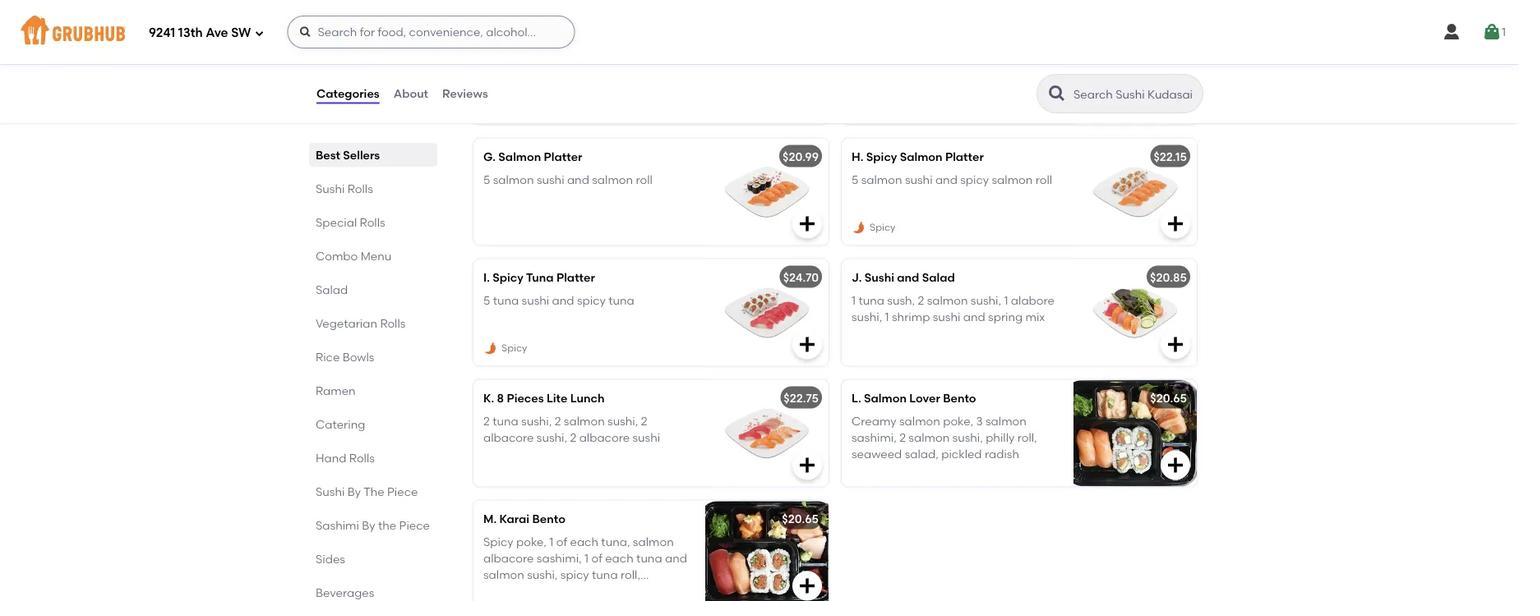 Task type: vqa. For each thing, say whether or not it's contained in the screenshot.
Less
no



Task type: locate. For each thing, give the bounding box(es) containing it.
2 inside "1 tuna sush, 2 salmon sushi, 1 alabore sushi, 1 shrimp sushi and spring mix"
[[918, 294, 924, 308]]

0 horizontal spatial of
[[556, 535, 567, 549]]

by left the at bottom
[[362, 519, 375, 533]]

1 horizontal spatial salad,
[[905, 448, 939, 462]]

by
[[348, 485, 361, 499], [362, 519, 375, 533]]

spicy inside spicy poke, 1 of each tuna, salmon albacore sashimi, 1 of each tuna and salmon sushi, spicy tuna roll, seaweed salad, pickled radish
[[560, 569, 589, 583]]

1
[[1502, 25, 1506, 39], [852, 294, 856, 308], [1004, 294, 1008, 308], [885, 310, 889, 324], [549, 535, 554, 549], [585, 552, 589, 566]]

albacore down karai
[[483, 552, 534, 566]]

sashimi, down creamy
[[852, 431, 897, 445]]

0 vertical spatial piece
[[387, 485, 418, 499]]

sushi for 5 salmon sushi and salmon roll
[[537, 173, 564, 187]]

13th
[[178, 26, 203, 40]]

0 horizontal spatial radish
[[616, 585, 651, 599]]

rolls up the rice bowls tab
[[380, 316, 406, 330]]

sushi for sushi by the piece
[[316, 485, 345, 499]]

2 vertical spatial sushi
[[316, 485, 345, 499]]

lunch
[[578, 29, 612, 43], [570, 391, 605, 405]]

1 vertical spatial bento
[[532, 512, 566, 526]]

e.
[[483, 29, 493, 43]]

californi
[[612, 52, 657, 66]]

0 horizontal spatial seaweed
[[483, 585, 534, 599]]

$20.65
[[1150, 391, 1187, 405], [782, 512, 819, 526]]

1 vertical spatial salad,
[[537, 585, 570, 599]]

platter up 5 salmon sushi and spicy salmon roll
[[945, 149, 984, 163]]

seaweed down karai
[[483, 585, 534, 599]]

sushi
[[890, 52, 918, 66], [537, 173, 564, 187], [905, 173, 933, 187], [522, 294, 549, 308], [933, 310, 960, 324], [633, 431, 660, 445]]

1 vertical spatial pickled
[[573, 585, 614, 599]]

platter up 5 tuna sushi and spicy tuna
[[556, 270, 595, 284]]

seaweed
[[852, 448, 902, 462], [483, 585, 534, 599]]

$22.15
[[1154, 149, 1187, 163]]

salad down the combo
[[316, 283, 348, 297]]

pieces
[[507, 391, 544, 405]]

sashimi,
[[852, 431, 897, 445], [537, 552, 582, 566]]

bento right karai
[[532, 512, 566, 526]]

salad,
[[905, 448, 939, 462], [537, 585, 570, 599]]

0 horizontal spatial pickled
[[573, 585, 614, 599]]

salmon inside 2 tuna sushi, 2 salmon sushi, 2 albacore sushi, 2 albacore sushi
[[564, 414, 605, 428]]

1 horizontal spatial by
[[362, 519, 375, 533]]

2
[[918, 294, 924, 308], [483, 414, 490, 428], [555, 414, 561, 428], [641, 414, 647, 428], [570, 431, 576, 445], [899, 431, 906, 445]]

roll, inside creamy salmon poke, 3 salmon sashimi, 2 salmon sushi, philly roll, seaweed salad, pickled radish
[[1017, 431, 1037, 445]]

menu
[[361, 249, 392, 263]]

sushi down best
[[316, 182, 345, 196]]

tuna inside "1 tuna sush, 2 salmon sushi, 1 alabore sushi, 1 shrimp sushi and spring mix"
[[859, 294, 884, 308]]

5 inside button
[[852, 52, 859, 66]]

sushi rolls
[[316, 182, 373, 196]]

roll, inside spicy poke, 1 of each tuna, salmon albacore sashimi, 1 of each tuna and salmon sushi, spicy tuna roll, seaweed salad, pickled radish
[[621, 569, 640, 583]]

spicy down 'm. karai bento'
[[560, 569, 589, 583]]

0 horizontal spatial roll,
[[621, 569, 640, 583]]

and inside button
[[920, 52, 943, 66]]

radish inside creamy salmon poke, 3 salmon sashimi, 2 salmon sushi, philly roll, seaweed salad, pickled radish
[[985, 448, 1019, 462]]

udon
[[496, 29, 527, 43], [483, 52, 514, 66]]

1 vertical spatial of
[[591, 552, 602, 566]]

0 vertical spatial of
[[556, 535, 567, 549]]

pickled down "3"
[[941, 448, 982, 462]]

2 inside creamy salmon poke, 3 salmon sashimi, 2 salmon sushi, philly roll, seaweed salad, pickled radish
[[899, 431, 906, 445]]

0 horizontal spatial salad,
[[537, 585, 570, 599]]

salmon up creamy
[[864, 391, 907, 405]]

seaweed down creamy
[[852, 448, 902, 462]]

0 vertical spatial by
[[348, 485, 361, 499]]

sushi inside "tab"
[[316, 485, 345, 499]]

5 for 5 tuna sushi and tuna roll
[[852, 52, 859, 66]]

roll, down tuna,
[[621, 569, 640, 583]]

by inside "tab"
[[348, 485, 361, 499]]

0 vertical spatial spicy
[[960, 173, 989, 187]]

spicy right spicy image on the top
[[870, 221, 896, 233]]

sushi for 5 salmon sushi and spicy salmon roll
[[905, 173, 933, 187]]

salad
[[922, 270, 955, 284], [316, 283, 348, 297]]

1 horizontal spatial sashimi,
[[852, 431, 897, 445]]

tuna
[[861, 52, 887, 66], [945, 52, 971, 66], [493, 294, 519, 308], [608, 294, 634, 308], [859, 294, 884, 308], [493, 414, 518, 428], [636, 552, 662, 566], [592, 569, 618, 583]]

salmon
[[493, 173, 534, 187], [592, 173, 633, 187], [861, 173, 902, 187], [992, 173, 1033, 187], [927, 294, 968, 308], [564, 414, 605, 428], [899, 414, 940, 428], [986, 414, 1027, 428], [909, 431, 950, 445], [633, 535, 674, 549], [483, 569, 524, 583]]

0 vertical spatial $20.65
[[1150, 391, 1187, 405]]

1 vertical spatial sashimi,
[[537, 552, 582, 566]]

salmon right g.
[[498, 149, 541, 163]]

svg image inside 'main navigation' navigation
[[1442, 22, 1462, 42]]

1 horizontal spatial $20.65
[[1150, 391, 1187, 405]]

h. spicy salmon platter image
[[1074, 138, 1197, 245]]

0 vertical spatial roll,
[[1017, 431, 1037, 445]]

1 horizontal spatial poke,
[[943, 414, 973, 428]]

poke, inside spicy poke, 1 of each tuna, salmon albacore sashimi, 1 of each tuna and salmon sushi, spicy tuna roll, seaweed salad, pickled radish
[[516, 535, 547, 549]]

0 vertical spatial lunch
[[578, 29, 612, 43]]

radish down tuna,
[[616, 585, 651, 599]]

sides tab
[[316, 551, 431, 568]]

spicy down i. spicy tuna platter
[[577, 294, 606, 308]]

rolls inside tab
[[380, 316, 406, 330]]

poke, down 'm. karai bento'
[[516, 535, 547, 549]]

3
[[976, 414, 983, 428]]

1 vertical spatial spicy
[[577, 294, 606, 308]]

lunch for k. 8 pieces lite lunch
[[570, 391, 605, 405]]

pickled inside creamy salmon poke, 3 salmon sashimi, 2 salmon sushi, philly roll, seaweed salad, pickled radish
[[941, 448, 982, 462]]

5 for 5 tuna sushi and spicy tuna
[[483, 294, 490, 308]]

tuna
[[526, 270, 554, 284]]

1 horizontal spatial roll,
[[1017, 431, 1037, 445]]

rolls down sushi rolls tab
[[360, 215, 385, 229]]

pickled inside spicy poke, 1 of each tuna, salmon albacore sashimi, 1 of each tuna and salmon sushi, spicy tuna roll, seaweed salad, pickled radish
[[573, 585, 614, 599]]

roll
[[660, 52, 677, 66], [974, 52, 991, 66], [636, 173, 653, 187], [1036, 173, 1052, 187]]

1 vertical spatial lunch
[[570, 391, 605, 405]]

and
[[529, 29, 552, 43], [587, 52, 609, 66], [920, 52, 943, 66], [567, 173, 589, 187], [935, 173, 958, 187], [897, 270, 919, 284], [552, 294, 574, 308], [963, 310, 985, 324], [665, 552, 687, 566]]

1 vertical spatial each
[[605, 552, 634, 566]]

spicy down m.
[[483, 535, 513, 549]]

poke,
[[943, 414, 973, 428], [516, 535, 547, 549]]

best
[[316, 148, 340, 162]]

salad tab
[[316, 281, 431, 298]]

j. sushi and salad image
[[1074, 259, 1197, 366]]

philly
[[986, 431, 1015, 445]]

spicy inside spicy poke, 1 of each tuna, salmon albacore sashimi, 1 of each tuna and salmon sushi, spicy tuna roll, seaweed salad, pickled radish
[[483, 535, 513, 549]]

and inside "1 tuna sush, 2 salmon sushi, 1 alabore sushi, 1 shrimp sushi and spring mix"
[[963, 310, 985, 324]]

sushi inside button
[[890, 52, 918, 66]]

sushi down hand
[[316, 485, 345, 499]]

rolls down 'sellers'
[[348, 182, 373, 196]]

each left tuna,
[[570, 535, 598, 549]]

spicy down the 'h. spicy salmon platter'
[[960, 173, 989, 187]]

$22.75
[[784, 391, 819, 405]]

rolls right hand
[[349, 451, 375, 465]]

sushi for sushi rolls
[[316, 182, 345, 196]]

sushi, inside spicy poke, 1 of each tuna, salmon albacore sashimi, 1 of each tuna and salmon sushi, spicy tuna roll, seaweed salad, pickled radish
[[527, 569, 558, 583]]

5 salmon sushi and spicy salmon roll
[[852, 173, 1052, 187]]

1 horizontal spatial of
[[591, 552, 602, 566]]

pickled
[[941, 448, 982, 462], [573, 585, 614, 599]]

bento up "3"
[[943, 391, 976, 405]]

about
[[393, 87, 428, 101]]

roll inside button
[[974, 52, 991, 66]]

radish down the philly
[[985, 448, 1019, 462]]

albacore
[[483, 431, 534, 445], [579, 431, 630, 445], [483, 552, 534, 566]]

0 horizontal spatial by
[[348, 485, 361, 499]]

1 vertical spatial piece
[[399, 519, 430, 533]]

1 vertical spatial by
[[362, 519, 375, 533]]

svg image inside 1 button
[[1482, 22, 1502, 42]]

lunch right lite at left bottom
[[570, 391, 605, 405]]

poke, left "3"
[[943, 414, 973, 428]]

categories button
[[316, 64, 380, 123]]

of down tuna,
[[591, 552, 602, 566]]

sushi right j.
[[865, 270, 894, 284]]

bento
[[943, 391, 976, 405], [532, 512, 566, 526]]

salad up "1 tuna sush, 2 salmon sushi, 1 alabore sushi, 1 shrimp sushi and spring mix"
[[922, 270, 955, 284]]

svg image
[[1442, 22, 1462, 42], [797, 214, 817, 234], [1166, 214, 1185, 234], [1166, 335, 1185, 355], [797, 456, 817, 475], [797, 577, 817, 596]]

albacore down 8
[[483, 431, 534, 445]]

0 vertical spatial sashimi,
[[852, 431, 897, 445]]

rolls for special rolls
[[360, 215, 385, 229]]

1 vertical spatial $20.65
[[782, 512, 819, 526]]

reviews button
[[441, 64, 489, 123]]

alabore
[[1011, 294, 1055, 308]]

albacore for pieces
[[483, 431, 534, 445]]

piece inside "tab"
[[387, 485, 418, 499]]

seaweed inside creamy salmon poke, 3 salmon sashimi, 2 salmon sushi, philly roll, seaweed salad, pickled radish
[[852, 448, 902, 462]]

sushi,
[[971, 294, 1001, 308], [852, 310, 882, 324], [521, 414, 552, 428], [608, 414, 638, 428], [537, 431, 567, 445], [952, 431, 983, 445], [527, 569, 558, 583]]

piece right the at bottom
[[399, 519, 430, 533]]

rolls inside tab
[[348, 182, 373, 196]]

radish inside spicy poke, 1 of each tuna, salmon albacore sashimi, 1 of each tuna and salmon sushi, spicy tuna roll, seaweed salad, pickled radish
[[616, 585, 651, 599]]

0 horizontal spatial bento
[[532, 512, 566, 526]]

by left "the"
[[348, 485, 361, 499]]

5 tuna sushi and tuna roll
[[852, 52, 991, 66]]

1 horizontal spatial pickled
[[941, 448, 982, 462]]

pickled down tuna,
[[573, 585, 614, 599]]

1 vertical spatial seaweed
[[483, 585, 534, 599]]

radish
[[985, 448, 1019, 462], [616, 585, 651, 599]]

albacore inside spicy poke, 1 of each tuna, salmon albacore sashimi, 1 of each tuna and salmon sushi, spicy tuna roll, seaweed salad, pickled radish
[[483, 552, 534, 566]]

svg image
[[1482, 22, 1502, 42], [299, 25, 312, 39], [254, 28, 264, 38], [1166, 93, 1185, 113], [797, 335, 817, 355], [1166, 456, 1185, 475]]

and inside spicy poke, 1 of each tuna, salmon albacore sashimi, 1 of each tuna and salmon sushi, spicy tuna roll, seaweed salad, pickled radish
[[665, 552, 687, 566]]

of down 'm. karai bento'
[[556, 535, 567, 549]]

sushi by the piece tab
[[316, 483, 431, 501]]

sellers
[[343, 148, 380, 162]]

each
[[570, 535, 598, 549], [605, 552, 634, 566]]

sw
[[231, 26, 251, 40]]

sushi for 5 tuna sushi and spicy tuna
[[522, 294, 549, 308]]

0 vertical spatial salad,
[[905, 448, 939, 462]]

0 horizontal spatial salad
[[316, 283, 348, 297]]

each down tuna,
[[605, 552, 634, 566]]

vegetarian rolls tab
[[316, 315, 431, 332]]

platter
[[544, 149, 582, 163], [945, 149, 984, 163], [556, 270, 595, 284]]

by inside tab
[[362, 519, 375, 533]]

udon down e.
[[483, 52, 514, 66]]

0 vertical spatial poke,
[[943, 414, 973, 428]]

svg image for $22.15
[[1166, 214, 1185, 234]]

tuna inside 2 tuna sushi, 2 salmon sushi, 2 albacore sushi, 2 albacore sushi
[[493, 414, 518, 428]]

2 vertical spatial spicy
[[560, 569, 589, 583]]

f. tuna platter image
[[1074, 18, 1197, 124]]

main navigation navigation
[[0, 0, 1519, 64]]

0 horizontal spatial sashimi,
[[537, 552, 582, 566]]

1 horizontal spatial radish
[[985, 448, 1019, 462]]

0 vertical spatial each
[[570, 535, 598, 549]]

0 vertical spatial radish
[[985, 448, 1019, 462]]

$20.65 for spicy poke, 1 of each tuna, salmon albacore sashimi, 1 of each tuna and salmon sushi, spicy tuna roll, seaweed salad, pickled radish
[[782, 512, 819, 526]]

0 vertical spatial pickled
[[941, 448, 982, 462]]

sashimi, down 'm. karai bento'
[[537, 552, 582, 566]]

j. sushi and salad
[[852, 270, 955, 284]]

1 horizontal spatial bento
[[943, 391, 976, 405]]

udon right e.
[[496, 29, 527, 43]]

0 horizontal spatial $20.65
[[782, 512, 819, 526]]

1 horizontal spatial salad
[[922, 270, 955, 284]]

beverages tab
[[316, 584, 431, 602]]

lunch up udon noodle bowl and californi roll
[[578, 29, 612, 43]]

piece right "the"
[[387, 485, 418, 499]]

lover
[[909, 391, 940, 405]]

0 vertical spatial sushi
[[316, 182, 345, 196]]

roll for udon noodle bowl and californi roll
[[660, 52, 677, 66]]

1 vertical spatial radish
[[616, 585, 651, 599]]

k. 8 pieces lite lunch image
[[705, 380, 829, 487]]

sushi
[[316, 182, 345, 196], [865, 270, 894, 284], [316, 485, 345, 499]]

rolls for vegetarian rolls
[[380, 316, 406, 330]]

spicy for i. spicy tuna platter
[[577, 294, 606, 308]]

0 horizontal spatial poke,
[[516, 535, 547, 549]]

salad, down lover
[[905, 448, 939, 462]]

5
[[852, 52, 859, 66], [483, 173, 490, 187], [852, 173, 859, 187], [483, 294, 490, 308]]

piece for sashimi by the piece
[[399, 519, 430, 533]]

1 vertical spatial roll,
[[621, 569, 640, 583]]

roll, right the philly
[[1017, 431, 1037, 445]]

sushi inside 2 tuna sushi, 2 salmon sushi, 2 albacore sushi, 2 albacore sushi
[[633, 431, 660, 445]]

creamy
[[852, 414, 897, 428]]

g. salmon platter image
[[705, 138, 829, 245]]

roll for 5 salmon sushi and salmon roll
[[636, 173, 653, 187]]

piece inside tab
[[399, 519, 430, 533]]

0 vertical spatial seaweed
[[852, 448, 902, 462]]

1 vertical spatial sushi
[[865, 270, 894, 284]]

m. karai bento
[[483, 512, 566, 526]]

salmon inside "1 tuna sush, 2 salmon sushi, 1 alabore sushi, 1 shrimp sushi and spring mix"
[[927, 294, 968, 308]]

spicy right h.
[[866, 149, 897, 163]]

sushi inside tab
[[316, 182, 345, 196]]

1 tuna sush, 2 salmon sushi, 1 alabore sushi, 1 shrimp sushi and spring mix
[[852, 294, 1055, 324]]

of
[[556, 535, 567, 549], [591, 552, 602, 566]]

0 horizontal spatial each
[[570, 535, 598, 549]]

bowl
[[558, 52, 585, 66]]

salad, down 'm. karai bento'
[[537, 585, 570, 599]]

1 horizontal spatial seaweed
[[852, 448, 902, 462]]

Search Sushi Kudasai search field
[[1072, 86, 1198, 102]]

salad, inside spicy poke, 1 of each tuna, salmon albacore sashimi, 1 of each tuna and salmon sushi, spicy tuna roll, seaweed salad, pickled radish
[[537, 585, 570, 599]]

bowls
[[343, 350, 374, 364]]

1 vertical spatial poke,
[[516, 535, 547, 549]]



Task type: describe. For each thing, give the bounding box(es) containing it.
k. 8 pieces lite lunch
[[483, 391, 605, 405]]

spicy poke, 1 of each tuna, salmon albacore sashimi, 1 of each tuna and salmon sushi, spicy tuna roll, seaweed salad, pickled radish
[[483, 535, 687, 599]]

0 vertical spatial udon
[[496, 29, 527, 43]]

sashimi, inside creamy salmon poke, 3 salmon sashimi, 2 salmon sushi, philly roll, seaweed salad, pickled radish
[[852, 431, 897, 445]]

l. salmon lover bento image
[[1074, 380, 1197, 487]]

categories
[[316, 87, 380, 101]]

g.
[[483, 149, 496, 163]]

spicy image
[[852, 221, 866, 235]]

by for the
[[348, 485, 361, 499]]

hand rolls tab
[[316, 450, 431, 467]]

sashimi by the piece
[[316, 519, 430, 533]]

salmon for platter
[[498, 149, 541, 163]]

svg image for $20.65
[[797, 577, 817, 596]]

e. udon and roll lunch image
[[705, 18, 829, 124]]

roll for 5 tuna sushi and tuna roll
[[974, 52, 991, 66]]

svg image for $20.99
[[797, 214, 817, 234]]

rice bowls
[[316, 350, 374, 364]]

catering
[[316, 418, 365, 432]]

piece for sushi by the piece
[[387, 485, 418, 499]]

h. spicy salmon platter
[[852, 149, 984, 163]]

roll
[[554, 29, 575, 43]]

h.
[[852, 149, 864, 163]]

$20.85
[[1150, 270, 1187, 284]]

lunch for e. udon and roll lunch
[[578, 29, 612, 43]]

l. salmon lover bento
[[852, 391, 976, 405]]

special rolls
[[316, 215, 385, 229]]

5 for 5 salmon sushi and spicy salmon roll
[[852, 173, 859, 187]]

tuna,
[[601, 535, 630, 549]]

9241
[[149, 26, 175, 40]]

sashimi
[[316, 519, 359, 533]]

svg image for $22.75
[[797, 456, 817, 475]]

about button
[[393, 64, 429, 123]]

ave
[[206, 26, 228, 40]]

sashimi by the piece tab
[[316, 517, 431, 534]]

shrimp
[[892, 310, 930, 324]]

search icon image
[[1047, 84, 1067, 104]]

5 tuna sushi and spicy tuna
[[483, 294, 634, 308]]

proceed
[[1082, 355, 1130, 369]]

combo menu
[[316, 249, 392, 263]]

5 tuna sushi and tuna roll button
[[842, 18, 1197, 124]]

sush,
[[887, 294, 915, 308]]

m.
[[483, 512, 497, 526]]

sushi inside "1 tuna sush, 2 salmon sushi, 1 alabore sushi, 1 shrimp sushi and spring mix"
[[933, 310, 960, 324]]

rolls for sushi rolls
[[348, 182, 373, 196]]

i.
[[483, 270, 490, 284]]

noodle
[[517, 52, 555, 66]]

ramen
[[316, 384, 356, 398]]

j.
[[852, 270, 862, 284]]

i. spicy tuna platter
[[483, 270, 595, 284]]

0 vertical spatial bento
[[943, 391, 976, 405]]

the
[[364, 485, 384, 499]]

creamy salmon poke, 3 salmon sashimi, 2 salmon sushi, philly roll, seaweed salad, pickled radish
[[852, 414, 1037, 462]]

svg image for $20.85
[[1166, 335, 1185, 355]]

sides
[[316, 552, 345, 566]]

$20.65 for creamy salmon poke, 3 salmon sashimi, 2 salmon sushi, philly roll, seaweed salad, pickled radish
[[1150, 391, 1187, 405]]

rice
[[316, 350, 340, 364]]

1 horizontal spatial each
[[605, 552, 634, 566]]

the
[[378, 519, 396, 533]]

platter up "5 salmon sushi and salmon roll"
[[544, 149, 582, 163]]

$20.99
[[783, 149, 819, 163]]

proceed to checkout button
[[1032, 347, 1252, 377]]

spicy image
[[483, 341, 498, 356]]

karai
[[499, 512, 530, 526]]

$24.70
[[783, 270, 819, 284]]

combo menu tab
[[316, 247, 431, 265]]

salmon up 5 salmon sushi and spicy salmon roll
[[900, 149, 943, 163]]

salmon for lover
[[864, 391, 907, 405]]

spicy for h. spicy salmon platter
[[960, 173, 989, 187]]

sushi, inside creamy salmon poke, 3 salmon sashimi, 2 salmon sushi, philly roll, seaweed salad, pickled radish
[[952, 431, 983, 445]]

lite
[[547, 391, 568, 405]]

spring
[[988, 310, 1023, 324]]

e. udon and roll lunch
[[483, 29, 612, 43]]

i. spicy tuna platter image
[[705, 259, 829, 366]]

reviews
[[442, 87, 488, 101]]

5 for 5 salmon sushi and salmon roll
[[483, 173, 490, 187]]

g. salmon platter
[[483, 149, 582, 163]]

5 salmon sushi and salmon roll
[[483, 173, 653, 187]]

hand rolls
[[316, 451, 375, 465]]

rice bowls tab
[[316, 349, 431, 366]]

sashimi, inside spicy poke, 1 of each tuna, salmon albacore sashimi, 1 of each tuna and salmon sushi, spicy tuna roll, seaweed salad, pickled radish
[[537, 552, 582, 566]]

best sellers
[[316, 148, 380, 162]]

platter for 5 salmon sushi and spicy salmon roll
[[945, 149, 984, 163]]

1 vertical spatial udon
[[483, 52, 514, 66]]

1 button
[[1482, 17, 1506, 47]]

catering tab
[[316, 416, 431, 433]]

spicy right i. at top left
[[493, 270, 523, 284]]

rolls for hand rolls
[[349, 451, 375, 465]]

spicy right spicy icon
[[501, 342, 527, 354]]

seaweed inside spicy poke, 1 of each tuna, salmon albacore sashimi, 1 of each tuna and salmon sushi, spicy tuna roll, seaweed salad, pickled radish
[[483, 585, 534, 599]]

salad inside tab
[[316, 283, 348, 297]]

best sellers tab
[[316, 146, 431, 164]]

2 tuna sushi, 2 salmon sushi, 2 albacore sushi, 2 albacore sushi
[[483, 414, 660, 445]]

special rolls tab
[[316, 214, 431, 231]]

sushi for 5 tuna sushi and tuna roll
[[890, 52, 918, 66]]

mix
[[1026, 310, 1045, 324]]

to
[[1132, 355, 1144, 369]]

m. karai bento image
[[705, 501, 829, 602]]

9241 13th ave sw
[[149, 26, 251, 40]]

albacore for bento
[[483, 552, 534, 566]]

l.
[[852, 391, 861, 405]]

hand
[[316, 451, 347, 465]]

checkout
[[1147, 355, 1202, 369]]

sushi by the piece
[[316, 485, 418, 499]]

ramen tab
[[316, 382, 431, 400]]

proceed to checkout
[[1082, 355, 1202, 369]]

poke, inside creamy salmon poke, 3 salmon sashimi, 2 salmon sushi, philly roll, seaweed salad, pickled radish
[[943, 414, 973, 428]]

by for the
[[362, 519, 375, 533]]

8
[[497, 391, 504, 405]]

vegetarian
[[316, 316, 377, 330]]

k.
[[483, 391, 494, 405]]

salad, inside creamy salmon poke, 3 salmon sashimi, 2 salmon sushi, philly roll, seaweed salad, pickled radish
[[905, 448, 939, 462]]

platter for 5 tuna sushi and spicy tuna
[[556, 270, 595, 284]]

Search for food, convenience, alcohol... search field
[[287, 16, 575, 49]]

special
[[316, 215, 357, 229]]

albacore down k. 8 pieces lite lunch
[[579, 431, 630, 445]]

udon noodle bowl and californi roll
[[483, 52, 677, 66]]

beverages
[[316, 586, 374, 600]]

vegetarian rolls
[[316, 316, 406, 330]]

combo
[[316, 249, 358, 263]]

sushi rolls tab
[[316, 180, 431, 197]]

1 inside button
[[1502, 25, 1506, 39]]



